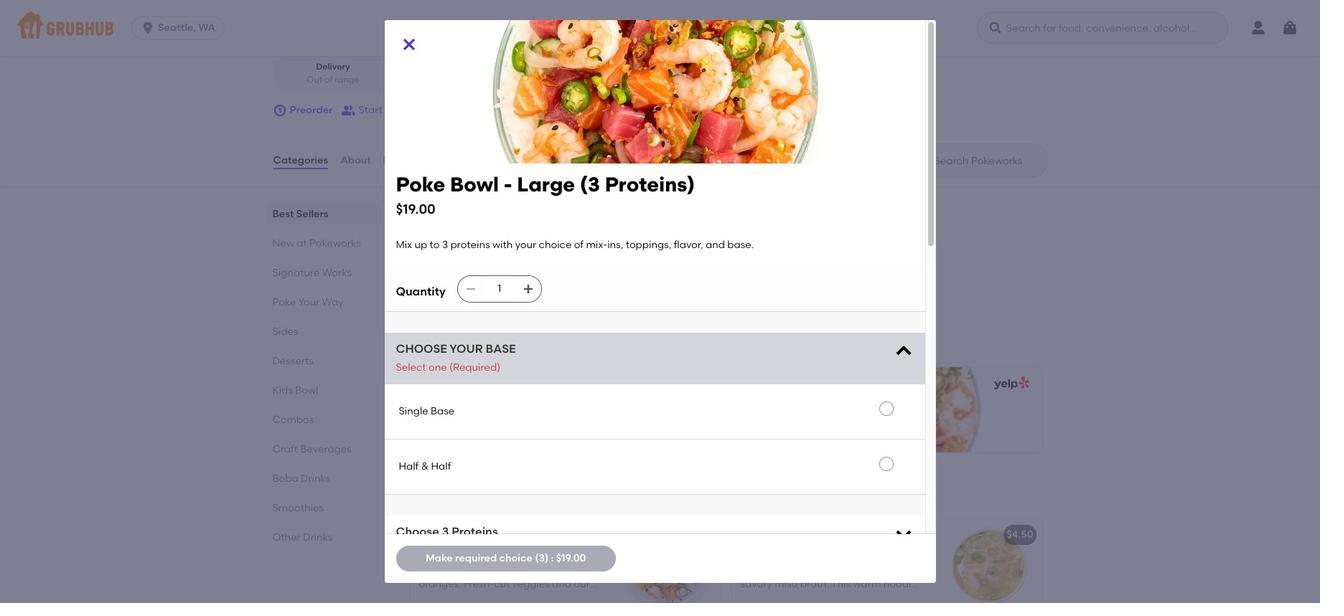 Task type: describe. For each thing, give the bounding box(es) containing it.
details
[[442, 285, 476, 298]]

start group order button
[[341, 98, 443, 124]]

1182
[[447, 3, 465, 16]]

toppings,
[[626, 239, 671, 251]]

see details
[[422, 285, 476, 298]]

seattle, wa
[[158, 22, 215, 34]]

noodle
[[783, 529, 819, 542]]

option group containing delivery out of range
[[272, 55, 519, 92]]

$3 off offer valid on first orders of $15 or more.
[[422, 225, 570, 269]]

luxe
[[419, 529, 442, 542]]

bowl for kids bowl
[[295, 385, 318, 397]]

1 3 from the top
[[442, 239, 448, 251]]

single
[[399, 406, 428, 418]]

combined
[[850, 550, 900, 562]]

0 vertical spatial pokeworks
[[309, 238, 361, 250]]

$4.50
[[1007, 529, 1033, 542]]

savory
[[741, 579, 772, 591]]

main navigation navigation
[[0, 0, 1320, 56]]

of inside delivery out of range
[[324, 74, 333, 84]]

85
[[415, 24, 427, 37]]

bowl for poke bowl - large (3 proteins) $19.00
[[450, 172, 499, 197]]

proteins) for poke bowl - regular (2 proteins)
[[533, 406, 577, 418]]

large for poke bowl - large (3 proteins)
[[802, 406, 831, 418]]

+
[[708, 529, 714, 542]]

222 bellevue way ne button
[[290, 2, 391, 18]]

search icon image
[[911, 152, 929, 169]]

half & half
[[399, 461, 451, 473]]

•
[[394, 3, 398, 16]]

wa
[[198, 22, 215, 34]]

craft beverages
[[272, 444, 352, 456]]

delivery
[[474, 26, 507, 36]]

- for poke bowl - large (3 proteins) $19.00
[[504, 172, 512, 197]]

chicken noodle soup
[[741, 529, 847, 542]]

on for sellers
[[475, 342, 487, 355]]

choose your base select one (required)
[[396, 343, 516, 374]]

proteins) for poke bowl - large (3 proteins) $19.00
[[605, 172, 695, 197]]

breast
[[816, 550, 848, 562]]

poke bowl - regular (2 proteins) button
[[410, 368, 720, 453]]

luxe lobster bowl
[[419, 529, 508, 542]]

1 vertical spatial new
[[407, 486, 442, 504]]

signature works
[[272, 267, 352, 279]]

ordered
[[433, 342, 472, 355]]

on for off
[[475, 242, 487, 255]]

10–20 min
[[455, 74, 496, 84]]

make required choice (3) : $19.00
[[426, 553, 586, 565]]

0 horizontal spatial new at pokeworks
[[272, 238, 361, 250]]

best for best sellers
[[272, 208, 294, 220]]

$3
[[422, 225, 433, 238]]

&
[[421, 461, 429, 473]]

0 vertical spatial new
[[272, 238, 294, 250]]

correct
[[543, 26, 575, 36]]

poke for poke bowl - large (3 proteins)
[[743, 406, 767, 418]]

to
[[430, 239, 440, 251]]

green
[[850, 593, 879, 604]]

- for poke bowl - large (3 proteins)
[[795, 406, 800, 418]]

0 vertical spatial and
[[706, 239, 725, 251]]

(3 for poke bowl - large (3 proteins)
[[833, 406, 843, 418]]

(425)
[[401, 3, 425, 16]]

drinks for other drinks
[[303, 532, 333, 544]]

your
[[450, 343, 483, 356]]

select
[[396, 362, 426, 374]]

out
[[307, 74, 322, 84]]

flavor,
[[674, 239, 703, 251]]

poke bowl - large (3 proteins) button
[[732, 368, 1042, 453]]

of inside $3 off offer valid on first orders of $15 or more.
[[543, 242, 553, 255]]

2 horizontal spatial of
[[574, 239, 584, 251]]

or
[[422, 257, 432, 269]]

choose
[[396, 526, 439, 539]]

poke bowl - regular (2 proteins)
[[421, 406, 577, 418]]

boba drinks
[[272, 473, 330, 485]]

see details button
[[422, 279, 476, 305]]

range
[[335, 74, 360, 84]]

good
[[358, 26, 382, 36]]

choose 3 proteins
[[396, 526, 498, 539]]

about
[[340, 154, 371, 166]]

proteins
[[450, 239, 490, 251]]

reviews button
[[382, 135, 424, 187]]

sellers for best sellers most ordered on grubhub
[[444, 322, 494, 340]]

kids bowl
[[272, 385, 318, 397]]

more.
[[434, 257, 462, 269]]

1 vertical spatial choice
[[499, 553, 533, 565]]

signature
[[272, 267, 320, 279]]

(3 for poke bowl - large (3 proteins) $19.00
[[580, 172, 600, 197]]

2 horizontal spatial with
[[828, 593, 848, 604]]

$19.00 inside poke bowl - large (3 proteins) $19.00
[[396, 201, 436, 217]]

chicken
[[741, 529, 781, 542]]

bowl for poke bowl - regular (2 proteins)
[[448, 406, 471, 418]]

Search Pokeworks search field
[[933, 154, 1043, 168]]

kids
[[272, 385, 293, 397]]

correct order
[[543, 26, 599, 36]]

group
[[385, 104, 414, 116]]

mix
[[396, 239, 412, 251]]

delivery
[[316, 62, 350, 72]]

yelp image for poke bowl - large (3 proteins)
[[991, 377, 1029, 391]]

reviews
[[383, 154, 423, 166]]

warm
[[853, 579, 881, 591]]

onions.
[[881, 593, 916, 604]]

garnished
[[776, 593, 825, 604]]

quantity
[[396, 285, 446, 298]]

1 horizontal spatial choice
[[539, 239, 572, 251]]



Task type: locate. For each thing, give the bounding box(es) containing it.
with
[[492, 239, 513, 251], [741, 564, 761, 576], [828, 593, 848, 604]]

0 horizontal spatial of
[[324, 74, 333, 84]]

0 horizontal spatial order
[[416, 104, 443, 116]]

0 horizontal spatial $19.00
[[396, 201, 436, 217]]

large inside poke bowl - large (3 proteins) button
[[802, 406, 831, 418]]

new up signature
[[272, 238, 294, 250]]

svg image
[[141, 21, 155, 35], [272, 103, 287, 118], [893, 342, 914, 362]]

pokeworks up works
[[309, 238, 361, 250]]

84
[[518, 24, 530, 37]]

2 horizontal spatial -
[[795, 406, 800, 418]]

214-
[[428, 3, 447, 16]]

best up most
[[407, 322, 441, 340]]

0 horizontal spatial and
[[706, 239, 725, 251]]

seattle, wa button
[[131, 17, 230, 39]]

lobster
[[444, 529, 481, 542]]

is
[[767, 593, 774, 604]]

0 horizontal spatial at
[[297, 238, 307, 250]]

of
[[324, 74, 333, 84], [574, 239, 584, 251], [543, 242, 553, 255]]

1 horizontal spatial -
[[504, 172, 512, 197]]

1 vertical spatial at
[[445, 486, 461, 504]]

on inside $3 off offer valid on first orders of $15 or more.
[[475, 242, 487, 255]]

0 horizontal spatial sellers
[[296, 208, 329, 220]]

drinks right other
[[303, 532, 333, 544]]

regular
[[481, 406, 519, 418]]

1 vertical spatial drinks
[[303, 532, 333, 544]]

1 horizontal spatial way
[[353, 3, 374, 16]]

svg image inside preorder button
[[272, 103, 287, 118]]

bowl inside poke bowl - large (3 proteins) $19.00
[[450, 172, 499, 197]]

1 horizontal spatial yelp image
[[991, 377, 1029, 391]]

best for best sellers most ordered on grubhub
[[407, 322, 441, 340]]

0 horizontal spatial yelp image
[[669, 377, 708, 391]]

0 horizontal spatial choice
[[499, 553, 533, 565]]

svg image inside the seattle, wa 'button'
[[141, 21, 155, 35]]

craft
[[272, 444, 298, 456]]

poke for poke bowl - regular (2 proteins)
[[421, 406, 445, 418]]

desserts
[[272, 355, 314, 368]]

smoothies
[[272, 503, 324, 515]]

0 vertical spatial best
[[272, 208, 294, 220]]

poke bowl - large (3 proteins)
[[743, 406, 889, 418]]

svg image
[[1281, 19, 1299, 37], [989, 21, 1003, 35], [400, 36, 417, 53], [465, 284, 476, 295], [522, 284, 534, 295], [893, 525, 914, 545]]

0 horizontal spatial half
[[399, 461, 419, 473]]

miso
[[775, 579, 798, 591]]

svg image left preorder
[[272, 103, 287, 118]]

about button
[[340, 135, 372, 187]]

:
[[551, 553, 554, 565]]

1 horizontal spatial (3
[[833, 406, 843, 418]]

0 vertical spatial 3
[[442, 239, 448, 251]]

0 horizontal spatial best
[[272, 208, 294, 220]]

2 3 from the top
[[442, 526, 449, 539]]

$19.00
[[396, 201, 436, 217], [556, 553, 586, 565]]

with up savory on the right bottom of the page
[[741, 564, 761, 576]]

base
[[431, 406, 455, 418]]

0 vertical spatial order
[[577, 26, 599, 36]]

1 vertical spatial pokeworks
[[465, 486, 547, 504]]

new at pokeworks up signature works
[[272, 238, 361, 250]]

1 vertical spatial and
[[881, 564, 900, 576]]

new at pokeworks up proteins
[[407, 486, 547, 504]]

your
[[298, 297, 320, 309]]

1 vertical spatial on
[[475, 342, 487, 355]]

2 horizontal spatial proteins)
[[845, 406, 889, 418]]

proteins) inside poke bowl - large (3 proteins) $19.00
[[605, 172, 695, 197]]

1 horizontal spatial at
[[445, 486, 461, 504]]

222 bellevue way ne • (425) 214-1182
[[291, 3, 465, 16]]

svg image left seattle,
[[141, 21, 155, 35]]

0 vertical spatial drinks
[[301, 473, 330, 485]]

way right your
[[322, 297, 344, 309]]

2 half from the left
[[431, 461, 451, 473]]

option group
[[272, 55, 519, 92]]

0 vertical spatial large
[[517, 172, 575, 197]]

poke inside poke bowl - large (3 proteins) $19.00
[[396, 172, 445, 197]]

1 yelp image from the left
[[669, 377, 708, 391]]

start group order
[[359, 104, 443, 116]]

best down categories button at the top of page
[[272, 208, 294, 220]]

large inside poke bowl - large (3 proteins) $19.00
[[517, 172, 575, 197]]

chicken
[[776, 550, 814, 562]]

single base
[[399, 406, 455, 418]]

order right group
[[416, 104, 443, 116]]

our
[[903, 564, 919, 576]]

3 right luxe
[[442, 526, 449, 539]]

1 vertical spatial order
[[416, 104, 443, 116]]

svg image up poke bowl - large (3 proteins) button
[[893, 342, 914, 362]]

sellers for best sellers
[[296, 208, 329, 220]]

0 vertical spatial sellers
[[296, 208, 329, 220]]

3 right to
[[442, 239, 448, 251]]

best sellers
[[272, 208, 329, 220]]

bellevue
[[310, 3, 350, 16]]

1 horizontal spatial new at pokeworks
[[407, 486, 547, 504]]

categories button
[[272, 135, 329, 187]]

sellers
[[296, 208, 329, 220], [444, 322, 494, 340]]

1 vertical spatial large
[[802, 406, 831, 418]]

soup
[[741, 593, 764, 604]]

1 vertical spatial (3
[[833, 406, 843, 418]]

choice right your
[[539, 239, 572, 251]]

1 horizontal spatial new
[[407, 486, 442, 504]]

mix up to 3 proteins with your choice of mix-ins, toppings, flavor, and base.
[[396, 239, 754, 251]]

2 vertical spatial with
[[828, 593, 848, 604]]

1 vertical spatial new at pokeworks
[[407, 486, 547, 504]]

bowl for poke bowl - large (3 proteins)
[[769, 406, 793, 418]]

base.
[[727, 239, 754, 251]]

time
[[453, 26, 472, 36]]

of right $15
[[574, 239, 584, 251]]

bowl
[[450, 172, 499, 197], [295, 385, 318, 397], [448, 406, 471, 418], [769, 406, 793, 418], [484, 529, 508, 542]]

1 horizontal spatial $19.00
[[556, 553, 586, 565]]

0 horizontal spatial new
[[272, 238, 294, 250]]

proteins) for poke bowl - large (3 proteins)
[[845, 406, 889, 418]]

with down this
[[828, 593, 848, 604]]

0 vertical spatial new at pokeworks
[[272, 238, 361, 250]]

other drinks
[[272, 532, 333, 544]]

1 vertical spatial best
[[407, 322, 441, 340]]

boba
[[272, 473, 298, 485]]

2 yelp image from the left
[[991, 377, 1029, 391]]

way for bellevue
[[353, 3, 374, 16]]

preorder button
[[272, 98, 333, 124]]

of left $15
[[543, 242, 553, 255]]

0 vertical spatial (3
[[580, 172, 600, 197]]

min
[[480, 74, 496, 84]]

1 vertical spatial with
[[741, 564, 761, 576]]

1 horizontal spatial proteins)
[[605, 172, 695, 197]]

sellers up your
[[444, 322, 494, 340]]

0 horizontal spatial -
[[474, 406, 478, 418]]

1 horizontal spatial pokeworks
[[465, 486, 547, 504]]

0 horizontal spatial with
[[492, 239, 513, 251]]

with left your
[[492, 239, 513, 251]]

half right &
[[431, 461, 451, 473]]

(3 inside poke bowl - large (3 proteins) $19.00
[[580, 172, 600, 197]]

0 vertical spatial svg image
[[141, 21, 155, 35]]

this
[[831, 579, 851, 591]]

1 vertical spatial way
[[322, 297, 344, 309]]

0 horizontal spatial way
[[322, 297, 344, 309]]

$15
[[555, 242, 570, 255]]

1 horizontal spatial with
[[741, 564, 761, 576]]

on up (required)
[[475, 342, 487, 355]]

most
[[407, 342, 431, 355]]

1 horizontal spatial sellers
[[444, 322, 494, 340]]

1 horizontal spatial of
[[543, 242, 553, 255]]

base
[[486, 343, 516, 356]]

best inside best sellers most ordered on grubhub
[[407, 322, 441, 340]]

(3 inside button
[[833, 406, 843, 418]]

yelp image inside poke bowl - large (3 proteins) button
[[991, 377, 1029, 391]]

see
[[422, 285, 440, 298]]

way left the "ne"
[[353, 3, 374, 16]]

works
[[322, 267, 352, 279]]

0 vertical spatial on
[[475, 242, 487, 255]]

choice left the (3)
[[499, 553, 533, 565]]

yelp image
[[669, 377, 708, 391], [991, 377, 1029, 391]]

pokeworks up proteins
[[465, 486, 547, 504]]

poke your way
[[272, 297, 344, 309]]

sellers inside best sellers most ordered on grubhub
[[444, 322, 494, 340]]

poke inside poke bowl - regular (2 proteins) button
[[421, 406, 445, 418]]

off
[[435, 225, 449, 238]]

(425) 214-1182 button
[[401, 3, 465, 17]]

new
[[272, 238, 294, 250], [407, 486, 442, 504]]

0 vertical spatial way
[[353, 3, 374, 16]]

of down delivery
[[324, 74, 333, 84]]

chicken noodle soup image
[[934, 520, 1042, 604]]

beverages
[[300, 444, 352, 456]]

$15.65 +
[[678, 529, 714, 542]]

on
[[439, 26, 451, 36]]

2 horizontal spatial svg image
[[893, 342, 914, 362]]

start
[[359, 104, 382, 116]]

luxe lobster bowl image
[[613, 520, 720, 604]]

and inside savory chicken breast combined with delicate ramen noodles and our savory miso broth. this warm noodle soup is garnished with green onions.
[[881, 564, 900, 576]]

order
[[577, 26, 599, 36], [416, 104, 443, 116]]

poke for poke your way
[[272, 297, 296, 309]]

- inside poke bowl - large (3 proteins) $19.00
[[504, 172, 512, 197]]

0 horizontal spatial pokeworks
[[309, 238, 361, 250]]

new down half & half
[[407, 486, 442, 504]]

poke inside poke bowl - large (3 proteins) button
[[743, 406, 767, 418]]

- for poke bowl - regular (2 proteins)
[[474, 406, 478, 418]]

drinks down craft beverages
[[301, 473, 330, 485]]

half
[[399, 461, 419, 473], [431, 461, 451, 473]]

at up choose 3 proteins
[[445, 486, 461, 504]]

$19.00 right the ":"
[[556, 553, 586, 565]]

0 vertical spatial choice
[[539, 239, 572, 251]]

people icon image
[[341, 103, 356, 118]]

1 vertical spatial svg image
[[272, 103, 287, 118]]

pokeworks
[[309, 238, 361, 250], [465, 486, 547, 504]]

orders
[[510, 242, 541, 255]]

1 horizontal spatial svg image
[[272, 103, 287, 118]]

1 horizontal spatial order
[[577, 26, 599, 36]]

1 vertical spatial $19.00
[[556, 553, 586, 565]]

offer
[[422, 242, 447, 255]]

single base button
[[384, 385, 925, 439]]

svg image for seattle, wa
[[141, 21, 155, 35]]

on inside best sellers most ordered on grubhub
[[475, 342, 487, 355]]

1 horizontal spatial best
[[407, 322, 441, 340]]

way for your
[[322, 297, 344, 309]]

one
[[429, 362, 447, 374]]

on time delivery
[[439, 26, 507, 36]]

delicate
[[763, 564, 803, 576]]

0 horizontal spatial proteins)
[[533, 406, 577, 418]]

(2
[[522, 406, 531, 418]]

first
[[489, 242, 507, 255]]

(3)
[[535, 553, 549, 565]]

0 vertical spatial with
[[492, 239, 513, 251]]

1 horizontal spatial half
[[431, 461, 451, 473]]

1 horizontal spatial large
[[802, 406, 831, 418]]

0 horizontal spatial large
[[517, 172, 575, 197]]

new at pokeworks
[[272, 238, 361, 250], [407, 486, 547, 504]]

sellers down categories button at the top of page
[[296, 208, 329, 220]]

good food
[[358, 26, 403, 36]]

1 horizontal spatial and
[[881, 564, 900, 576]]

large
[[517, 172, 575, 197], [802, 406, 831, 418]]

noodle
[[884, 579, 917, 591]]

svg image for preorder
[[272, 103, 287, 118]]

and up noodle
[[881, 564, 900, 576]]

and left base.
[[706, 239, 725, 251]]

proteins)
[[605, 172, 695, 197], [533, 406, 577, 418], [845, 406, 889, 418]]

(3
[[580, 172, 600, 197], [833, 406, 843, 418]]

soup
[[822, 529, 847, 542]]

drinks for boba drinks
[[301, 473, 330, 485]]

0 vertical spatial at
[[297, 238, 307, 250]]

yelp image for poke bowl - regular (2 proteins)
[[669, 377, 708, 391]]

large for poke bowl - large (3 proteins) $19.00
[[517, 172, 575, 197]]

$19.00 up $3
[[396, 201, 436, 217]]

your
[[515, 239, 536, 251]]

0 horizontal spatial svg image
[[141, 21, 155, 35]]

noodles
[[840, 564, 879, 576]]

1 half from the left
[[399, 461, 419, 473]]

0 vertical spatial $19.00
[[396, 201, 436, 217]]

1 vertical spatial 3
[[442, 526, 449, 539]]

drinks
[[301, 473, 330, 485], [303, 532, 333, 544]]

food
[[384, 26, 403, 36]]

2 vertical spatial svg image
[[893, 342, 914, 362]]

Input item quantity number field
[[484, 277, 515, 302]]

order right correct
[[577, 26, 599, 36]]

on left first
[[475, 242, 487, 255]]

grubhub
[[489, 342, 533, 355]]

half & half button
[[384, 440, 925, 495]]

up
[[415, 239, 427, 251]]

at down best sellers on the top left of the page
[[297, 238, 307, 250]]

poke for poke bowl - large (3 proteins) $19.00
[[396, 172, 445, 197]]

half left &
[[399, 461, 419, 473]]

proteins
[[452, 526, 498, 539]]

order inside button
[[416, 104, 443, 116]]

0 horizontal spatial (3
[[580, 172, 600, 197]]

1 vertical spatial sellers
[[444, 322, 494, 340]]

yelp image inside poke bowl - regular (2 proteins) button
[[669, 377, 708, 391]]

promo image
[[594, 236, 647, 289]]

required
[[455, 553, 497, 565]]



Task type: vqa. For each thing, say whether or not it's contained in the screenshot.
THE CASA
no



